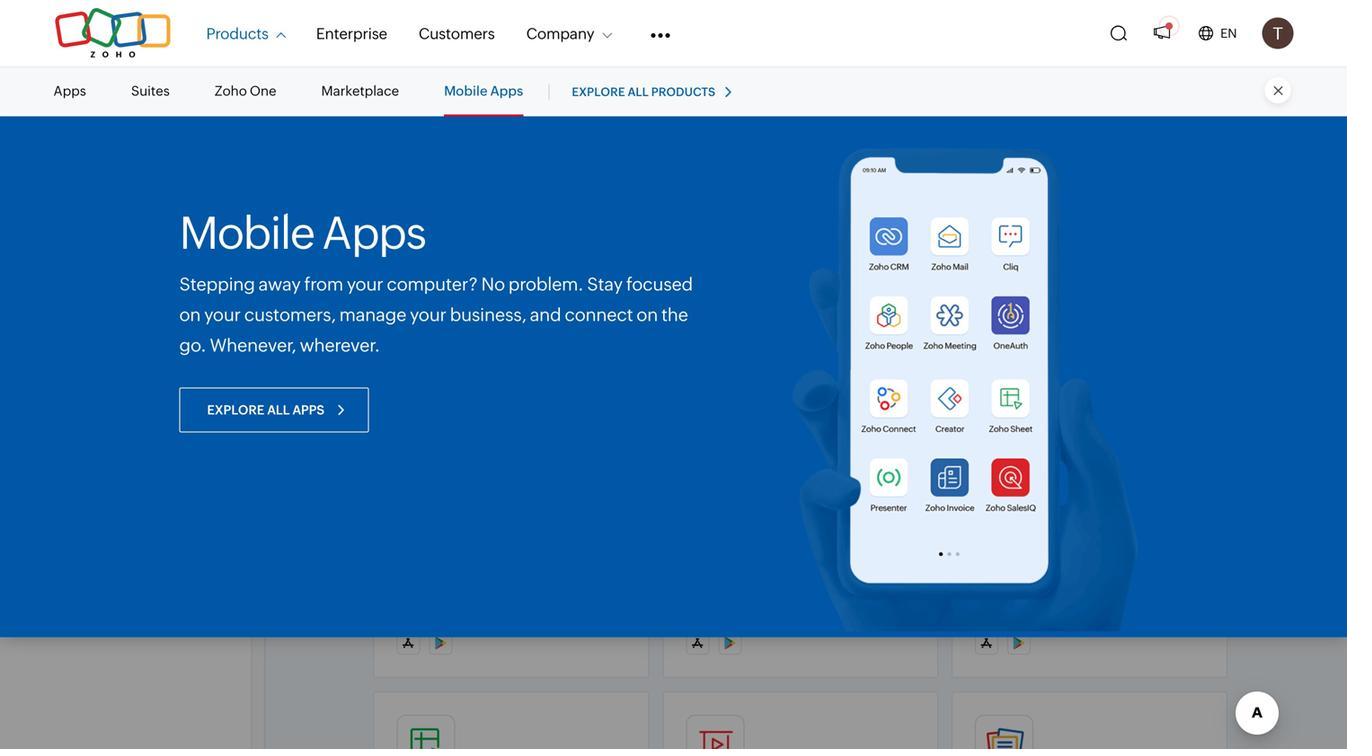 Task type: locate. For each thing, give the bounding box(es) containing it.
your up app, on the left top of page
[[442, 291, 468, 306]]

problem.
[[508, 274, 584, 295]]

1 horizontal spatial mobile apps
[[444, 83, 523, 99]]

1 vertical spatial is
[[724, 310, 734, 324]]

built-
[[1093, 328, 1124, 342]]

explore inside explore all products link
[[572, 85, 625, 99]]

from inside mail access your emails and files from a single app, and ace business conversations.
[[562, 291, 590, 306]]

app
[[1066, 291, 1089, 306], [878, 310, 901, 324]]

workplace one integrated app to access email and office productivity tools with powerful zia search built-in.
[[975, 259, 1181, 342]]

conversations.
[[397, 328, 483, 342]]

your up conversations.
[[410, 305, 446, 325]]

collaboration
[[495, 91, 657, 122]]

email inside workplace one integrated app to access email and office productivity tools with powerful zia search built-in.
[[1149, 291, 1181, 306]]

1 horizontal spatial explore
[[572, 85, 625, 99]]

the down focused
[[661, 305, 688, 325]]

0 horizontal spatial manage
[[339, 305, 406, 325]]

an
[[686, 291, 702, 306]]

zoho
[[215, 83, 247, 99]]

mobile up stepping
[[179, 207, 314, 259]]

we
[[763, 310, 780, 324]]

which
[[686, 310, 722, 324]]

ace
[[488, 310, 509, 324]]

all
[[628, 85, 649, 99]]

email
[[705, 291, 737, 306], [1149, 291, 1181, 306], [842, 569, 874, 583]]

1 horizontal spatial to
[[1092, 291, 1104, 306]]

no
[[481, 274, 505, 295]]

0 horizontal spatial from
[[304, 274, 343, 295]]

2 mail from the left
[[686, 259, 727, 284]]

1 horizontal spatial mobile
[[444, 83, 488, 99]]

0 horizontal spatial the
[[661, 305, 688, 325]]

focused
[[626, 274, 693, 295]]

1 horizontal spatial the
[[759, 328, 778, 342]]

apps up computer?
[[322, 207, 426, 259]]

mail access your emails and files from a single app, and ace business conversations.
[[397, 259, 599, 342]]

stay
[[587, 274, 623, 295]]

0 vertical spatial is
[[809, 291, 818, 306]]

1 vertical spatial one
[[975, 291, 1000, 306]]

on down focused
[[637, 305, 658, 325]]

1 vertical spatial mobile
[[179, 207, 314, 259]]

the
[[661, 305, 688, 325], [759, 328, 778, 342]]

explore all products link
[[549, 84, 753, 100]]

single
[[397, 310, 432, 324]]

this
[[812, 310, 833, 324]]

you
[[1010, 587, 1032, 602]]

the down we
[[759, 328, 778, 342]]

email up which
[[705, 291, 737, 306]]

1 vertical spatial to
[[686, 328, 698, 342]]

0 vertical spatial explore
[[572, 85, 625, 99]]

manage inside stepping away from your computer? no problem. stay focused on your customers, manage your business, and connect on the go. whenever, wherever.
[[339, 305, 406, 325]]

on up go.
[[179, 305, 201, 325]]

manage up offline.
[[1042, 569, 1089, 583]]

1 horizontal spatial app
[[1066, 291, 1089, 306]]

and down problem.
[[530, 305, 561, 325]]

your
[[347, 274, 383, 295], [442, 291, 468, 306], [204, 305, 241, 325], [410, 305, 446, 325]]

job
[[788, 291, 806, 306]]

mobile apps down customers
[[444, 83, 523, 99]]

app down easy—
[[878, 310, 901, 324]]

email up with
[[1149, 291, 1181, 306]]

app,
[[434, 310, 461, 324]]

1 vertical spatial mobile apps
[[179, 207, 426, 259]]

tools
[[1110, 310, 1139, 324]]

stepping away from your computer? no problem. stay focused on your customers, manage your business, and connect on the go. whenever, wherever.
[[179, 274, 693, 356]]

mobile down customers
[[444, 83, 488, 99]]

manage up wherever.
[[339, 305, 406, 325]]

ease
[[729, 328, 756, 342]]

and up you
[[1017, 569, 1039, 583]]

0 horizontal spatial to
[[686, 328, 698, 342]]

0 horizontal spatial on
[[179, 305, 201, 325]]

explore left the all
[[207, 403, 265, 417]]

mobile
[[444, 83, 488, 99], [179, 207, 314, 259]]

mobile
[[835, 310, 876, 324]]

0 horizontal spatial mail
[[397, 259, 438, 284]]

1 horizontal spatial from
[[562, 291, 590, 306]]

one up office at the right top
[[975, 291, 1000, 306]]

for
[[791, 569, 807, 583]]

email right "team"
[[842, 569, 874, 583]]

access
[[397, 291, 439, 306]]

for
[[83, 89, 105, 105]]

0 vertical spatial to
[[1092, 291, 1104, 306]]

0 vertical spatial the
[[661, 305, 688, 325]]

apps
[[53, 83, 86, 99], [490, 83, 523, 99], [45, 89, 80, 105], [322, 207, 426, 259], [293, 403, 325, 417]]

1 horizontal spatial email
[[842, 569, 874, 583]]

products
[[651, 85, 716, 99]]

mobile apps up away at the top left of page
[[179, 207, 426, 259]]

0 horizontal spatial email
[[705, 291, 737, 306]]

explore for explore all apps
[[207, 403, 265, 417]]

1 vertical spatial explore
[[207, 403, 265, 417]]

1 mail from the left
[[397, 259, 438, 284]]

explore left all
[[572, 85, 625, 99]]

go.
[[179, 335, 206, 356]]

tool
[[766, 569, 788, 583]]

close image
[[1274, 86, 1283, 95]]

0 horizontal spatial one
[[250, 83, 276, 99]]

mail for mail admin
[[686, 259, 727, 284]]

and up powerful
[[975, 310, 998, 324]]

1 vertical spatial manage
[[1042, 569, 1089, 583]]

shared inbox tool for team email management. link
[[686, 456, 915, 605]]

on
[[179, 305, 201, 325], [637, 305, 658, 325]]

help
[[701, 328, 727, 342]]

2 horizontal spatial email
[[1149, 291, 1181, 306]]

easy—
[[856, 291, 894, 306]]

0 vertical spatial app
[[1066, 291, 1089, 306]]

1 horizontal spatial mail
[[686, 259, 727, 284]]

app up "productivity"
[[1066, 291, 1089, 306]]

1 horizontal spatial manage
[[1042, 569, 1089, 583]]

and right email
[[444, 91, 490, 122]]

from
[[304, 274, 343, 295], [562, 291, 590, 306]]

app inside 'mail admin an email admin's job is never easy— which is why we built this mobile app to help ease the pain!'
[[878, 310, 901, 324]]

explore for explore all products
[[572, 85, 625, 99]]

shared
[[686, 569, 728, 583]]

even
[[1161, 569, 1190, 583]]

to left the access
[[1092, 291, 1104, 306]]

your left access on the left top of page
[[347, 274, 383, 295]]

to left help
[[686, 328, 698, 342]]

1 horizontal spatial one
[[975, 291, 1000, 306]]

0 horizontal spatial mobile apps
[[179, 207, 426, 259]]

1 vertical spatial the
[[759, 328, 778, 342]]

one for workplace
[[975, 291, 1000, 306]]

mail
[[397, 259, 438, 284], [686, 259, 727, 284]]

all
[[267, 403, 290, 417]]

explore all apps
[[207, 403, 325, 417]]

mail up an
[[686, 259, 727, 284]]

0 vertical spatial mobile apps
[[444, 83, 523, 99]]

mobile apps image
[[792, 146, 1138, 632]]

explore inside explore all apps link
[[207, 403, 265, 417]]

1 horizontal spatial on
[[637, 305, 658, 325]]

is right job
[[809, 291, 818, 306]]

management.
[[686, 587, 769, 602]]

0 vertical spatial manage
[[339, 305, 406, 325]]

one
[[250, 83, 276, 99], [975, 291, 1000, 306]]

mail inside 'mail admin an email admin's job is never easy— which is why we built this mobile app to help ease the pain!'
[[686, 259, 727, 284]]

productivity
[[1037, 310, 1108, 324]]

0 horizontal spatial explore
[[207, 403, 265, 417]]

powerful
[[975, 328, 1028, 342]]

one right the zoho
[[250, 83, 276, 99]]

0 horizontal spatial mobile
[[179, 207, 314, 259]]

stepping
[[179, 274, 255, 295]]

pain!
[[780, 328, 810, 342]]

1 vertical spatial app
[[878, 310, 901, 324]]

to
[[1092, 291, 1104, 306], [686, 328, 698, 342]]

and up business
[[510, 291, 533, 306]]

mail up access on the left top of page
[[397, 259, 438, 284]]

suites
[[131, 83, 170, 99]]

terry turtle image
[[1262, 18, 1294, 49]]

company
[[526, 24, 595, 42]]

mail inside mail access your emails and files from a single app, and ace business conversations.
[[397, 259, 438, 284]]

from right away at the top left of page
[[304, 274, 343, 295]]

with
[[1142, 310, 1167, 324]]

0 horizontal spatial app
[[878, 310, 901, 324]]

admin's
[[739, 291, 785, 306]]

email and collaboration
[[374, 91, 657, 122]]

mobile apps
[[444, 83, 523, 99], [179, 207, 426, 259]]

is left why in the right top of the page
[[724, 310, 734, 324]]

one inside workplace one integrated app to access email and office productivity tools with powerful zia search built-in.
[[975, 291, 1000, 306]]

wherever.
[[300, 335, 380, 356]]

0 vertical spatial one
[[250, 83, 276, 99]]

business
[[512, 310, 563, 324]]

manage
[[339, 305, 406, 325], [1042, 569, 1089, 583]]

from left a
[[562, 291, 590, 306]]

the inside stepping away from your computer? no problem. stay focused on your customers, manage your business, and connect on the go. whenever, wherever.
[[661, 305, 688, 325]]

one for zoho
[[250, 83, 276, 99]]



Task type: vqa. For each thing, say whether or not it's contained in the screenshot.
'Guest' in the Record important guest information in one place
no



Task type: describe. For each thing, give the bounding box(es) containing it.
search
[[1050, 328, 1091, 342]]

0 horizontal spatial is
[[724, 310, 734, 324]]

apps left for
[[45, 89, 80, 105]]

shared inbox tool for team email management.
[[686, 569, 874, 602]]

access
[[1106, 291, 1146, 306]]

when
[[975, 587, 1008, 602]]

email inside the shared inbox tool for team email management.
[[842, 569, 874, 583]]

are
[[1034, 587, 1052, 602]]

documents
[[1092, 569, 1159, 583]]

team
[[810, 569, 840, 583]]

customers
[[419, 24, 495, 42]]

in.
[[1124, 328, 1138, 342]]

and inside stepping away from your computer? no problem. stay focused on your customers, manage your business, and connect on the go. whenever, wherever.
[[530, 305, 561, 325]]

create
[[975, 569, 1014, 583]]

emails
[[470, 291, 508, 306]]

email
[[374, 91, 439, 122]]

whenever,
[[210, 335, 296, 356]]

workplace
[[975, 259, 1083, 284]]

enterprise
[[316, 24, 387, 42]]

and inside workplace one integrated app to access email and office productivity tools with powerful zia search built-in.
[[975, 310, 998, 324]]

admin
[[732, 259, 798, 284]]

the inside 'mail admin an email admin's job is never easy— which is why we built this mobile app to help ease the pain!'
[[759, 328, 778, 342]]

create and manage documents even when you are offline. link
[[975, 456, 1204, 605]]

2 on from the left
[[637, 305, 658, 325]]

your down stepping
[[204, 305, 241, 325]]

marketplace
[[321, 83, 399, 99]]

en
[[1221, 26, 1237, 40]]

why
[[736, 310, 760, 324]]

apps down customers link
[[490, 83, 523, 99]]

never
[[821, 291, 854, 306]]

connect
[[565, 305, 633, 325]]

explore all products
[[572, 85, 716, 99]]

app inside workplace one integrated app to access email and office productivity tools with powerful zia search built-in.
[[1066, 291, 1089, 306]]

1 horizontal spatial is
[[809, 291, 818, 306]]

built
[[783, 310, 809, 324]]

mail for mail
[[397, 259, 438, 284]]

zia
[[1030, 328, 1048, 342]]

mail admin an email admin's job is never easy— which is why we built this mobile app to help ease the pain!
[[686, 259, 901, 342]]

away
[[258, 274, 301, 295]]

manage inside create and manage documents even when you are offline.
[[1042, 569, 1089, 583]]

zoho one
[[215, 83, 276, 99]]

0 vertical spatial mobile
[[444, 83, 488, 99]]

apps left suites
[[53, 83, 86, 99]]

from inside stepping away from your computer? no problem. stay focused on your customers, manage your business, and connect on the go. whenever, wherever.
[[304, 274, 343, 295]]

apps right the all
[[293, 403, 325, 417]]

apps for
[[45, 89, 105, 105]]

inbox
[[730, 569, 763, 583]]

email inside 'mail admin an email admin's job is never easy— which is why we built this mobile app to help ease the pain!'
[[705, 291, 737, 306]]

enterprise link
[[316, 14, 387, 53]]

offline.
[[1055, 587, 1097, 602]]

customers link
[[419, 14, 495, 53]]

office
[[1000, 310, 1034, 324]]

and down the emails
[[463, 310, 486, 324]]

to inside 'mail admin an email admin's job is never easy— which is why we built this mobile app to help ease the pain!'
[[686, 328, 698, 342]]

computer?
[[387, 274, 478, 295]]

integrated
[[1003, 291, 1064, 306]]

customers,
[[244, 305, 336, 325]]

files
[[535, 291, 559, 306]]

to inside workplace one integrated app to access email and office productivity tools with powerful zia search built-in.
[[1092, 291, 1104, 306]]

create and manage documents even when you are offline.
[[975, 569, 1190, 602]]

business,
[[450, 305, 526, 325]]

and inside create and manage documents even when you are offline.
[[1017, 569, 1039, 583]]

your inside mail access your emails and files from a single app, and ace business conversations.
[[442, 291, 468, 306]]

1 on from the left
[[179, 305, 201, 325]]

a
[[592, 291, 599, 306]]

explore all apps link
[[179, 388, 369, 433]]

products
[[206, 24, 269, 42]]



